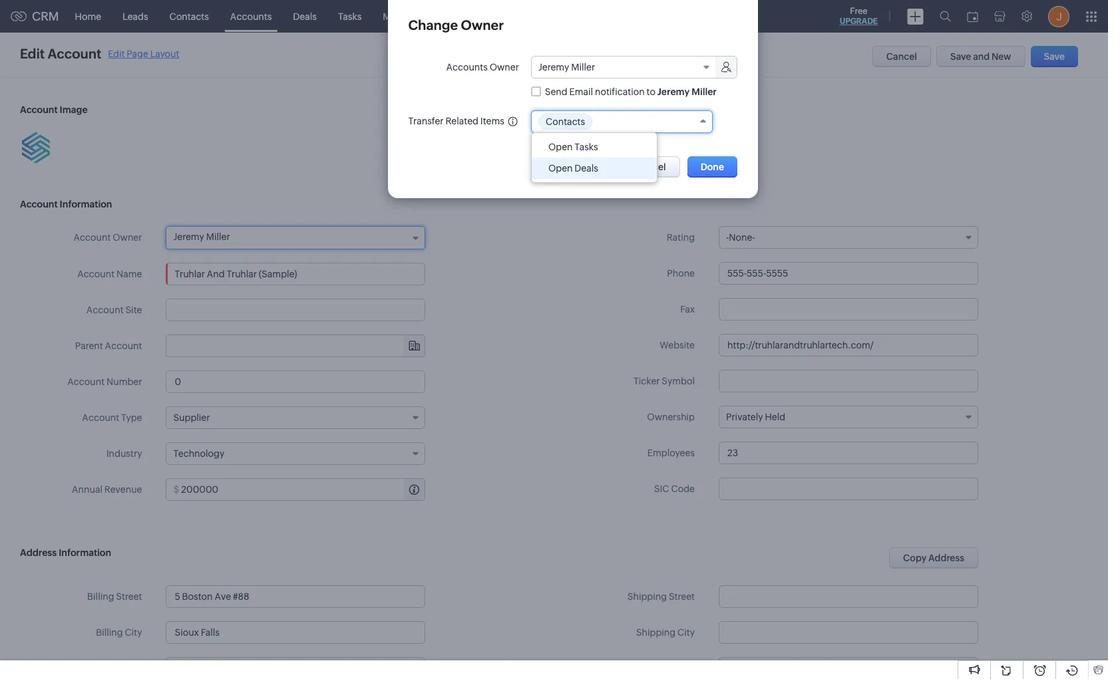 Task type: locate. For each thing, give the bounding box(es) containing it.
1 horizontal spatial contacts
[[546, 117, 585, 127]]

open for open tasks
[[548, 142, 573, 152]]

1 vertical spatial contacts
[[546, 117, 585, 127]]

information
[[60, 199, 112, 210], [59, 548, 111, 558]]

1 state from the left
[[119, 664, 142, 674]]

owner for accounts owner
[[490, 62, 519, 73]]

0 vertical spatial open
[[548, 142, 573, 152]]

2 vertical spatial miller
[[206, 232, 230, 242]]

2 save from the left
[[1044, 51, 1065, 62]]

1 vertical spatial shipping
[[636, 628, 676, 638]]

fax
[[680, 304, 695, 315]]

shipping down shipping street
[[636, 628, 676, 638]]

state
[[119, 664, 142, 674], [672, 664, 695, 674]]

home
[[75, 11, 101, 22]]

edit account edit page layout
[[20, 46, 179, 61]]

0 vertical spatial billing
[[87, 592, 114, 602]]

0 vertical spatial contacts
[[169, 11, 209, 22]]

accounts left deals link
[[230, 11, 272, 22]]

0 horizontal spatial address
[[20, 548, 57, 558]]

1 save from the left
[[951, 51, 971, 62]]

2 vertical spatial jeremy
[[173, 232, 204, 242]]

Jeremy Miller field
[[532, 57, 737, 78]]

1 horizontal spatial cancel button
[[873, 46, 931, 67]]

miller
[[571, 62, 595, 73], [692, 87, 717, 97], [206, 232, 230, 242]]

0 horizontal spatial jeremy miller
[[173, 232, 230, 242]]

0 vertical spatial jeremy
[[538, 62, 569, 73]]

account down 'image' at the left top
[[20, 199, 58, 210]]

0 horizontal spatial state
[[119, 664, 142, 674]]

accounts link
[[220, 0, 282, 32]]

shipping
[[628, 592, 667, 602], [636, 628, 676, 638], [631, 664, 670, 674]]

account for account type
[[82, 413, 119, 423]]

account owner
[[74, 232, 142, 243]]

street
[[116, 592, 142, 602], [669, 592, 695, 602]]

ownership
[[647, 412, 695, 423]]

1 horizontal spatial tasks
[[575, 142, 598, 152]]

accounts
[[230, 11, 272, 22], [446, 62, 488, 73]]

address
[[20, 548, 57, 558], [929, 553, 965, 564]]

done
[[701, 162, 724, 172]]

tasks up open deals option
[[575, 142, 598, 152]]

billing down "billing city"
[[91, 664, 118, 674]]

1 horizontal spatial accounts
[[446, 62, 488, 73]]

tasks inside open tasks option
[[575, 142, 598, 152]]

annual revenue
[[72, 485, 142, 495]]

1 vertical spatial tasks
[[575, 142, 598, 152]]

1 vertical spatial open
[[548, 163, 573, 174]]

billing state
[[91, 664, 142, 674]]

edit down crm 'link'
[[20, 46, 45, 61]]

1 vertical spatial information
[[59, 548, 111, 558]]

state down "billing city"
[[119, 664, 142, 674]]

employees
[[648, 448, 695, 459]]

list box
[[532, 133, 657, 182]]

1 horizontal spatial edit
[[108, 48, 125, 59]]

save for save and new
[[951, 51, 971, 62]]

open
[[548, 142, 573, 152], [548, 163, 573, 174]]

account left the site at the left of page
[[86, 305, 124, 316]]

and
[[973, 51, 990, 62]]

0 vertical spatial cancel button
[[873, 46, 931, 67]]

city
[[125, 628, 142, 638], [678, 628, 695, 638]]

billing down billing street at the left bottom of page
[[96, 628, 123, 638]]

shipping down shipping city
[[631, 664, 670, 674]]

owner for account owner
[[113, 232, 142, 243]]

cancel button down upgrade
[[873, 46, 931, 67]]

account left name
[[77, 269, 115, 280]]

account up account name at top
[[74, 232, 111, 243]]

shipping for shipping state
[[631, 664, 670, 674]]

owner
[[461, 17, 504, 33], [490, 62, 519, 73], [113, 232, 142, 243]]

revenue
[[104, 485, 142, 495]]

account for account name
[[77, 269, 115, 280]]

reports
[[487, 11, 521, 22]]

0 horizontal spatial cancel
[[635, 162, 666, 172]]

annual
[[72, 485, 102, 495]]

0 horizontal spatial save
[[951, 51, 971, 62]]

save inside button
[[951, 51, 971, 62]]

1 horizontal spatial jeremy miller
[[538, 62, 595, 73]]

1 vertical spatial billing
[[96, 628, 123, 638]]

street up "billing city"
[[116, 592, 142, 602]]

website
[[660, 340, 695, 351]]

0 vertical spatial accounts
[[230, 11, 272, 22]]

transfer
[[408, 116, 444, 126]]

account
[[48, 46, 101, 61], [20, 105, 58, 115], [20, 199, 58, 210], [74, 232, 111, 243], [77, 269, 115, 280], [86, 305, 124, 316], [105, 341, 142, 351], [67, 377, 105, 387], [82, 413, 119, 423]]

1 vertical spatial deals
[[575, 163, 598, 174]]

1 vertical spatial owner
[[490, 62, 519, 73]]

page
[[127, 48, 148, 59]]

account down parent
[[67, 377, 105, 387]]

1 horizontal spatial miller
[[571, 62, 595, 73]]

state down shipping city
[[672, 664, 695, 674]]

jeremy
[[538, 62, 569, 73], [658, 87, 690, 97], [173, 232, 204, 242]]

2 vertical spatial billing
[[91, 664, 118, 674]]

Contacts field
[[531, 111, 713, 133]]

1 horizontal spatial jeremy
[[538, 62, 569, 73]]

number
[[106, 377, 142, 387]]

0 vertical spatial owner
[[461, 17, 504, 33]]

address information copy address
[[20, 548, 965, 564]]

1 city from the left
[[125, 628, 142, 638]]

information for address
[[59, 548, 111, 558]]

0 horizontal spatial deals
[[293, 11, 317, 22]]

open down open tasks
[[548, 163, 573, 174]]

cancel
[[886, 51, 917, 62], [635, 162, 666, 172]]

information up account owner
[[60, 199, 112, 210]]

billing
[[87, 592, 114, 602], [96, 628, 123, 638], [91, 664, 118, 674]]

open up open deals
[[548, 142, 573, 152]]

0 horizontal spatial cancel button
[[621, 156, 680, 178]]

0 horizontal spatial jeremy
[[173, 232, 204, 242]]

cancel button
[[873, 46, 931, 67], [621, 156, 680, 178]]

2 vertical spatial owner
[[113, 232, 142, 243]]

information inside address information copy address
[[59, 548, 111, 558]]

information up billing street at the left bottom of page
[[59, 548, 111, 558]]

0 horizontal spatial contacts
[[169, 11, 209, 22]]

city up billing state
[[125, 628, 142, 638]]

contacts up the layout
[[169, 11, 209, 22]]

edit inside edit account edit page layout
[[108, 48, 125, 59]]

save for save
[[1044, 51, 1065, 62]]

deals
[[293, 11, 317, 22], [575, 163, 598, 174]]

1 horizontal spatial street
[[669, 592, 695, 602]]

0 horizontal spatial street
[[116, 592, 142, 602]]

1 horizontal spatial deals
[[575, 163, 598, 174]]

save
[[951, 51, 971, 62], [1044, 51, 1065, 62]]

2 vertical spatial shipping
[[631, 664, 670, 674]]

save and new
[[951, 51, 1012, 62]]

phone
[[667, 268, 695, 279]]

ticker symbol
[[634, 376, 695, 387]]

billing for billing state
[[91, 664, 118, 674]]

0 vertical spatial cancel
[[886, 51, 917, 62]]

0 vertical spatial information
[[60, 199, 112, 210]]

1 vertical spatial jeremy
[[658, 87, 690, 97]]

edit page layout link
[[108, 48, 179, 59]]

jeremy miller
[[538, 62, 595, 73], [173, 232, 230, 242]]

city up shipping state
[[678, 628, 695, 638]]

related
[[446, 116, 479, 126]]

account name
[[77, 269, 142, 280]]

tasks link
[[327, 0, 372, 32]]

1 vertical spatial accounts
[[446, 62, 488, 73]]

reports link
[[476, 0, 531, 32]]

city for billing city
[[125, 628, 142, 638]]

items
[[480, 116, 505, 126]]

save right new at the right top
[[1044, 51, 1065, 62]]

0 vertical spatial deals
[[293, 11, 317, 22]]

deals down open tasks option at the top of page
[[575, 163, 598, 174]]

1 street from the left
[[116, 592, 142, 602]]

calls
[[444, 11, 465, 22]]

copy address button
[[889, 548, 979, 569]]

0 horizontal spatial tasks
[[338, 11, 362, 22]]

contacts up open tasks
[[546, 117, 585, 127]]

done button
[[687, 156, 738, 178]]

2 horizontal spatial miller
[[692, 87, 717, 97]]

0 horizontal spatial accounts
[[230, 11, 272, 22]]

accounts owner
[[446, 62, 519, 73]]

2 state from the left
[[672, 664, 695, 674]]

contacts link
[[159, 0, 220, 32]]

tasks right deals link
[[338, 11, 362, 22]]

ticker
[[634, 376, 660, 387]]

account information
[[20, 199, 112, 210]]

shipping for shipping street
[[628, 592, 667, 602]]

0 vertical spatial tasks
[[338, 11, 362, 22]]

edit
[[20, 46, 45, 61], [108, 48, 125, 59]]

1 horizontal spatial save
[[1044, 51, 1065, 62]]

0 horizontal spatial city
[[125, 628, 142, 638]]

None text field
[[596, 117, 696, 127], [166, 263, 426, 286], [719, 298, 979, 321], [166, 299, 426, 322], [166, 371, 426, 393], [719, 478, 979, 501], [166, 586, 426, 608], [719, 586, 979, 608], [166, 622, 426, 644], [719, 622, 979, 644], [166, 658, 426, 680], [719, 658, 979, 680], [596, 117, 696, 127], [166, 263, 426, 286], [719, 298, 979, 321], [166, 299, 426, 322], [166, 371, 426, 393], [719, 478, 979, 501], [166, 586, 426, 608], [719, 586, 979, 608], [166, 622, 426, 644], [719, 622, 979, 644], [166, 658, 426, 680], [719, 658, 979, 680]]

edit left page
[[108, 48, 125, 59]]

deals link
[[282, 0, 327, 32]]

1 open from the top
[[548, 142, 573, 152]]

sic code
[[654, 484, 695, 495]]

None text field
[[719, 262, 979, 285], [719, 334, 979, 357], [719, 370, 979, 393], [719, 442, 979, 465], [181, 479, 425, 501], [719, 262, 979, 285], [719, 334, 979, 357], [719, 370, 979, 393], [719, 442, 979, 465], [181, 479, 425, 501]]

2 city from the left
[[678, 628, 695, 638]]

1 vertical spatial miller
[[692, 87, 717, 97]]

cancel button down contacts field
[[621, 156, 680, 178]]

2 street from the left
[[669, 592, 695, 602]]

accounts down the change owner
[[446, 62, 488, 73]]

account left the image
[[20, 105, 58, 115]]

2 open from the top
[[548, 163, 573, 174]]

state for shipping state
[[672, 664, 695, 674]]

1 horizontal spatial state
[[672, 664, 695, 674]]

street up shipping city
[[669, 592, 695, 602]]

tasks
[[338, 11, 362, 22], [575, 142, 598, 152]]

0 vertical spatial shipping
[[628, 592, 667, 602]]

image
[[60, 105, 88, 115]]

0 vertical spatial jeremy miller
[[538, 62, 595, 73]]

account left type
[[82, 413, 119, 423]]

upgrade
[[840, 17, 878, 26]]

contacts
[[169, 11, 209, 22], [546, 117, 585, 127]]

open deals
[[548, 163, 598, 174]]

contacts inside contacts link
[[169, 11, 209, 22]]

shipping city
[[636, 628, 695, 638]]

save inside button
[[1044, 51, 1065, 62]]

save left the and
[[951, 51, 971, 62]]

billing up "billing city"
[[87, 592, 114, 602]]

meetings
[[383, 11, 423, 22]]

code
[[671, 484, 695, 495]]

0 vertical spatial miller
[[571, 62, 595, 73]]

shipping up shipping city
[[628, 592, 667, 602]]

city for shipping city
[[678, 628, 695, 638]]

deals left tasks link
[[293, 11, 317, 22]]

1 horizontal spatial city
[[678, 628, 695, 638]]

1 vertical spatial cancel
[[635, 162, 666, 172]]

account right parent
[[105, 341, 142, 351]]



Task type: vqa. For each thing, say whether or not it's contained in the screenshot.
"notification"
yes



Task type: describe. For each thing, give the bounding box(es) containing it.
shipping state
[[631, 664, 695, 674]]

accounts for accounts
[[230, 11, 272, 22]]

1 vertical spatial cancel button
[[621, 156, 680, 178]]

email
[[569, 87, 593, 97]]

send email notification to jeremy miller
[[545, 87, 717, 97]]

copy
[[903, 553, 927, 564]]

accounts for accounts owner
[[446, 62, 488, 73]]

0 horizontal spatial edit
[[20, 46, 45, 61]]

change
[[408, 17, 458, 33]]

account for account information
[[20, 199, 58, 210]]

save and new button
[[937, 46, 1026, 67]]

billing for billing street
[[87, 592, 114, 602]]

notification
[[595, 87, 645, 97]]

leads link
[[112, 0, 159, 32]]

home link
[[64, 0, 112, 32]]

send
[[545, 87, 568, 97]]

parent account
[[75, 341, 142, 351]]

account for account owner
[[74, 232, 111, 243]]

billing for billing city
[[96, 628, 123, 638]]

1 horizontal spatial cancel
[[886, 51, 917, 62]]

contacts inside contacts field
[[546, 117, 585, 127]]

2 horizontal spatial jeremy
[[658, 87, 690, 97]]

state for billing state
[[119, 664, 142, 674]]

change owner
[[408, 17, 504, 33]]

account for account image
[[20, 105, 58, 115]]

owner for change owner
[[461, 17, 504, 33]]

shipping for shipping city
[[636, 628, 676, 638]]

jeremy miller inside field
[[538, 62, 595, 73]]

type
[[121, 413, 142, 423]]

transfer related items
[[408, 116, 505, 126]]

new
[[992, 51, 1012, 62]]

street for billing street
[[116, 592, 142, 602]]

to
[[647, 87, 656, 97]]

open for open deals
[[548, 163, 573, 174]]

free
[[850, 6, 868, 16]]

symbol
[[662, 376, 695, 387]]

industry
[[106, 449, 142, 459]]

rating
[[667, 232, 695, 243]]

miller inside field
[[571, 62, 595, 73]]

save button
[[1031, 46, 1078, 67]]

list box containing open tasks
[[532, 133, 657, 182]]

crm link
[[11, 9, 59, 23]]

shipping street
[[628, 592, 695, 602]]

0 horizontal spatial miller
[[206, 232, 230, 242]]

account site
[[86, 305, 142, 316]]

1 vertical spatial jeremy miller
[[173, 232, 230, 242]]

account number
[[67, 377, 142, 387]]

account for account number
[[67, 377, 105, 387]]

crm
[[32, 9, 59, 23]]

tasks inside tasks link
[[338, 11, 362, 22]]

sic
[[654, 484, 669, 495]]

deals inside option
[[575, 163, 598, 174]]

free upgrade
[[840, 6, 878, 26]]

image image
[[20, 132, 52, 164]]

account down 'home' link
[[48, 46, 101, 61]]

street for shipping street
[[669, 592, 695, 602]]

billing city
[[96, 628, 142, 638]]

account for account site
[[86, 305, 124, 316]]

parent
[[75, 341, 103, 351]]

name
[[116, 269, 142, 280]]

open deals option
[[532, 158, 657, 179]]

account image
[[20, 105, 88, 115]]

billing street
[[87, 592, 142, 602]]

jeremy inside field
[[538, 62, 569, 73]]

information for account
[[60, 199, 112, 210]]

open tasks option
[[532, 136, 657, 158]]

1 horizontal spatial address
[[929, 553, 965, 564]]

leads
[[123, 11, 148, 22]]

layout
[[150, 48, 179, 59]]

account type
[[82, 413, 142, 423]]

calls link
[[434, 0, 476, 32]]

open tasks
[[548, 142, 598, 152]]

site
[[125, 305, 142, 316]]

meetings link
[[372, 0, 434, 32]]



